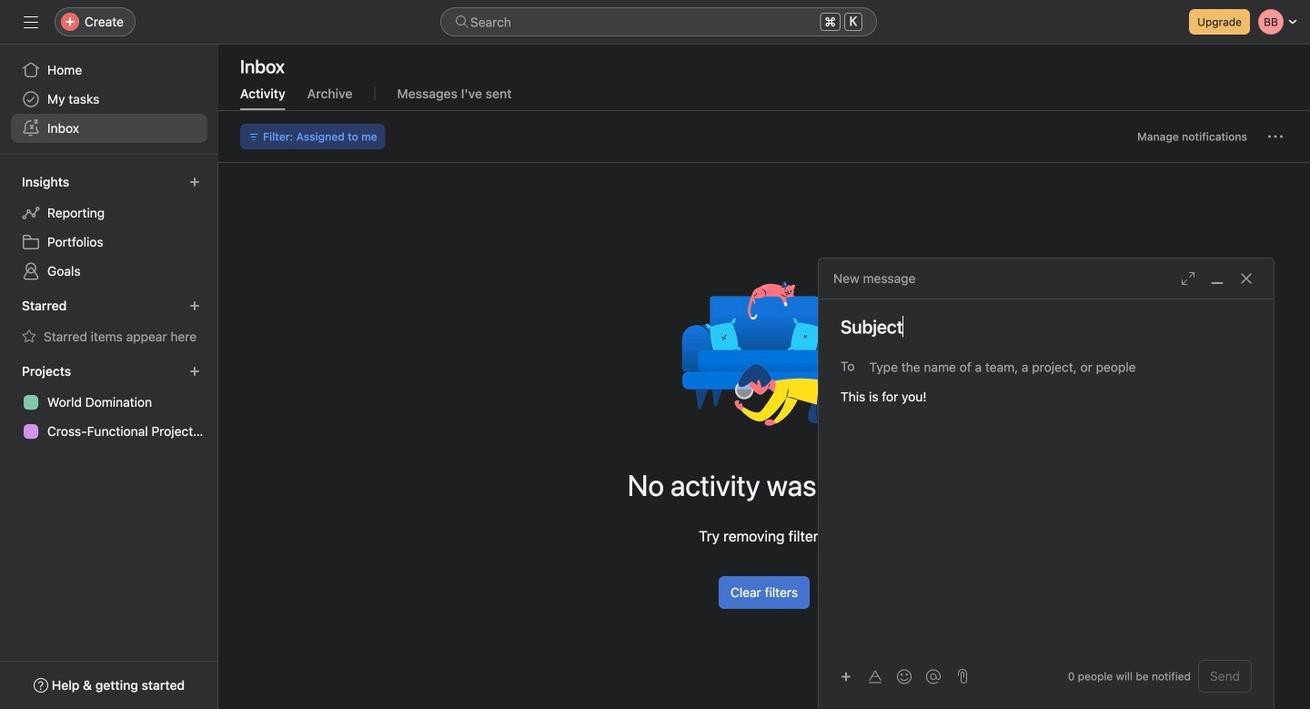 Task type: describe. For each thing, give the bounding box(es) containing it.
global element
[[0, 45, 218, 154]]

close image
[[1240, 271, 1254, 286]]

add items to starred image
[[189, 300, 200, 311]]

minimize image
[[1211, 271, 1225, 286]]

Add subject text field
[[819, 314, 1274, 340]]

projects element
[[0, 355, 218, 450]]

new insights image
[[189, 177, 200, 188]]

Search tasks, projects, and more text field
[[441, 7, 878, 36]]

Type the name of a team, a project, or people text field
[[870, 356, 1243, 378]]



Task type: locate. For each thing, give the bounding box(es) containing it.
new project or portfolio image
[[189, 366, 200, 377]]

None field
[[441, 7, 878, 36]]

dialog
[[819, 259, 1274, 709]]

starred element
[[0, 289, 218, 355]]

insights element
[[0, 166, 218, 289]]

expand popout to full screen image
[[1182, 271, 1196, 286]]

toolbar
[[834, 663, 950, 690]]

insert an object image
[[841, 671, 852, 682]]

more actions image
[[1269, 129, 1284, 144]]

hide sidebar image
[[24, 15, 38, 29]]

at mention image
[[927, 670, 941, 684]]



Task type: vqa. For each thing, say whether or not it's contained in the screenshot.
Insights Element
yes



